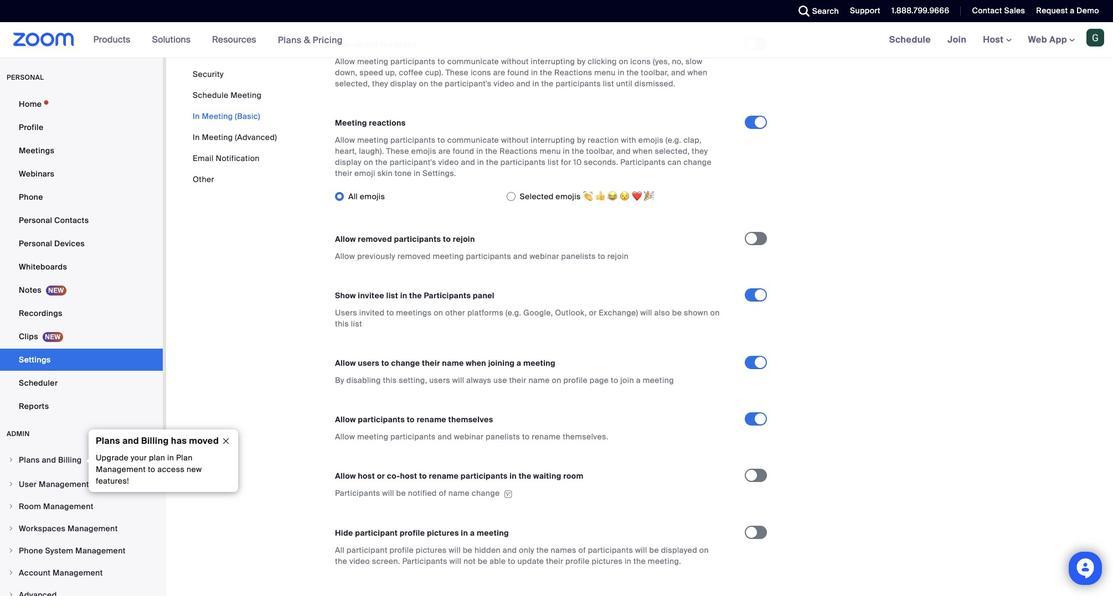 Task type: describe. For each thing, give the bounding box(es) containing it.
found inside "allow meeting participants to communicate without interrupting by reaction with emojis (e.g. clap, heart, laugh). these emojis are found in the reactions menu in the toolbar, and when selected, they display on the participant's video and in the participants list for 10 seconds. participants can change their emoji skin tone in settings."
[[453, 146, 475, 156]]

moved
[[189, 435, 219, 447]]

shown
[[684, 308, 709, 318]]

schedule for schedule meeting
[[193, 90, 229, 100]]

always
[[467, 376, 492, 386]]

by for reaction
[[577, 135, 586, 145]]

joining
[[488, 359, 515, 369]]

management for workspaces management
[[68, 524, 118, 534]]

outlook,
[[555, 308, 587, 318]]

menu bar containing security
[[193, 69, 277, 185]]

allow host or co-host to rename participants in the waiting room
[[335, 472, 584, 482]]

2 vertical spatial rename
[[429, 472, 459, 482]]

notification
[[216, 153, 260, 163]]

will left not
[[450, 557, 462, 567]]

billing for plans and billing
[[58, 455, 82, 465]]

participants up support version for allow host or co-host to rename participants in the waiting room image
[[461, 472, 508, 482]]

meeting inside "allow meeting participants to communicate without interrupting by reaction with emojis (e.g. clap, heart, laugh). these emojis are found in the reactions menu in the toolbar, and when selected, they display on the participant's video and in the participants list for 10 seconds. participants can change their emoji skin tone in settings."
[[357, 135, 389, 145]]

on inside all participant profile pictures will be hidden and only the names of participants will be displayed on the video screen. participants will not be able to update their profile pictures in the meeting.
[[700, 545, 709, 555]]

interrupting for found
[[531, 57, 575, 67]]

screen.
[[372, 557, 400, 567]]

plans and billing
[[19, 455, 82, 465]]

allow for allow previously removed meeting participants and webinar panelists to rejoin
[[335, 252, 355, 262]]

workspaces management menu item
[[0, 519, 163, 540]]

banner containing products
[[0, 22, 1114, 58]]

notes
[[19, 285, 42, 295]]

be down hidden
[[478, 557, 488, 567]]

clicking
[[588, 57, 617, 67]]

0 horizontal spatial rejoin
[[453, 235, 475, 245]]

meeting down allow removed participants to rejoin
[[433, 252, 464, 262]]

emojis right with
[[639, 135, 664, 145]]

schedule link
[[881, 22, 940, 58]]

panel
[[473, 291, 495, 301]]

participant for all
[[347, 545, 388, 555]]

participants up selected
[[501, 158, 546, 168]]

user management
[[19, 480, 89, 490]]

on down cup).
[[419, 79, 429, 89]]

are inside allow meeting participants to communicate without interrupting by clicking on icons (yes, no, slow down, speed up, coffee cup). these icons are found in the reactions menu in the toolbar, and when selected, they display on the participant's video and in the participants list until dismissed.
[[493, 68, 506, 78]]

list inside "allow meeting participants to communicate without interrupting by reaction with emojis (e.g. clap, heart, laugh). these emojis are found in the reactions menu in the toolbar, and when selected, they display on the participant's video and in the participants list for 10 seconds. participants can change their emoji skin tone in settings."
[[548, 158, 559, 168]]

other
[[193, 175, 214, 184]]

😯
[[620, 192, 630, 202]]

1.888.799.9666 button up join at the top of page
[[884, 0, 953, 22]]

0 horizontal spatial icons
[[471, 68, 491, 78]]

meeting reactions
[[335, 118, 406, 128]]

to inside "upgrade your plan in plan management to access new features!"
[[148, 465, 155, 475]]

without for are
[[501, 57, 529, 67]]

without for reactions
[[501, 135, 529, 145]]

allow users to change their name when joining a meeting
[[335, 359, 556, 369]]

admin
[[7, 430, 30, 439]]

on right clicking
[[619, 57, 629, 67]]

right image for phone
[[8, 548, 14, 555]]

2 vertical spatial when
[[466, 359, 486, 369]]

names
[[551, 545, 577, 555]]

speed
[[360, 68, 383, 78]]

features!
[[96, 476, 129, 486]]

selected
[[520, 192, 554, 202]]

plans & pricing
[[278, 34, 343, 46]]

&
[[304, 34, 310, 46]]

this inside the "users invited to meetings on other platforms (e.g. google, outlook, or exchange) will also be shown on this list"
[[335, 319, 349, 329]]

home link
[[0, 93, 163, 115]]

be up meeting.
[[650, 545, 659, 555]]

coffee
[[399, 68, 423, 78]]

solutions
[[152, 34, 191, 45]]

1 vertical spatial or
[[377, 472, 385, 482]]

menu inside "allow meeting participants to communicate without interrupting by reaction with emojis (e.g. clap, heart, laugh). these emojis are found in the reactions menu in the toolbar, and when selected, they display on the participant's video and in the participants list for 10 seconds. participants can change their emoji skin tone in settings."
[[540, 146, 561, 156]]

of inside application
[[439, 489, 447, 499]]

show invitee list in the participants panel
[[335, 291, 495, 301]]

request
[[1037, 6, 1068, 16]]

seconds.
[[584, 158, 619, 168]]

😂
[[608, 192, 618, 202]]

reports
[[19, 402, 49, 412]]

reaction
[[588, 135, 619, 145]]

invited
[[359, 308, 385, 318]]

reactions inside "allow meeting participants to communicate without interrupting by reaction with emojis (e.g. clap, heart, laugh). these emojis are found in the reactions menu in the toolbar, and when selected, they display on the participant's video and in the participants list for 10 seconds. participants can change their emoji skin tone in settings."
[[500, 146, 538, 156]]

plans and billing has moved
[[96, 435, 219, 447]]

a left demo
[[1070, 6, 1075, 16]]

change inside application
[[472, 489, 500, 499]]

waiting
[[534, 472, 562, 482]]

disabling
[[347, 376, 381, 386]]

personal devices link
[[0, 233, 163, 255]]

these inside allow meeting participants to communicate without interrupting by clicking on icons (yes, no, slow down, speed up, coffee cup). these icons are found in the reactions menu in the toolbar, and when selected, they display on the participant's video and in the participants list until dismissed.
[[446, 68, 469, 78]]

and inside tooltip
[[122, 435, 139, 447]]

also
[[655, 308, 670, 318]]

right image for room management
[[8, 504, 14, 510]]

workspaces
[[19, 524, 66, 534]]

will left displayed
[[636, 545, 648, 555]]

and inside menu item
[[42, 455, 56, 465]]

all for all participant profile pictures will be hidden and only the names of participants will be displayed on the video screen. participants will not be able to update their profile pictures in the meeting.
[[335, 545, 345, 555]]

display inside allow meeting participants to communicate without interrupting by clicking on icons (yes, no, slow down, speed up, coffee cup). these icons are found in the reactions menu in the toolbar, and when selected, they display on the participant's video and in the participants list until dismissed.
[[390, 79, 417, 89]]

meeting right join
[[643, 376, 674, 386]]

webinars link
[[0, 163, 163, 185]]

will left always
[[453, 376, 465, 386]]

0 vertical spatial rename
[[417, 415, 447, 425]]

2 vertical spatial pictures
[[592, 557, 623, 567]]

on inside "allow meeting participants to communicate without interrupting by reaction with emojis (e.g. clap, heart, laugh). these emojis are found in the reactions menu in the toolbar, and when selected, they display on the participant's video and in the participants list for 10 seconds. participants can change their emoji skin tone in settings."
[[364, 158, 373, 168]]

👍
[[595, 192, 606, 202]]

home
[[19, 99, 42, 109]]

host button
[[983, 34, 1012, 45]]

host
[[983, 34, 1006, 45]]

has
[[171, 435, 187, 447]]

account management menu item
[[0, 563, 163, 584]]

list inside allow meeting participants to communicate without interrupting by clicking on icons (yes, no, slow down, speed up, coffee cup). these icons are found in the reactions menu in the toolbar, and when selected, they display on the participant's video and in the participants list until dismissed.
[[603, 79, 614, 89]]

plan
[[149, 453, 165, 463]]

0 horizontal spatial users
[[358, 359, 380, 369]]

meeting right joining
[[524, 359, 556, 369]]

video inside "allow meeting participants to communicate without interrupting by reaction with emojis (e.g. clap, heart, laugh). these emojis are found in the reactions menu in the toolbar, and when selected, they display on the participant's video and in the participants list for 10 seconds. participants can change their emoji skin tone in settings."
[[439, 158, 459, 168]]

meeting up "co-"
[[357, 432, 389, 442]]

be up not
[[463, 545, 473, 555]]

list right the invitee
[[386, 291, 398, 301]]

google,
[[524, 308, 553, 318]]

🎉
[[645, 192, 655, 202]]

support version for allow host or co-host to rename participants in the waiting room image
[[503, 491, 514, 498]]

management inside phone system management menu item
[[75, 546, 126, 556]]

meetings link
[[0, 140, 163, 162]]

1 host from the left
[[358, 472, 375, 482]]

participants up coffee at the left of the page
[[391, 57, 436, 67]]

settings link
[[0, 349, 163, 371]]

pricing
[[313, 34, 343, 46]]

be inside the "users invited to meetings on other platforms (e.g. google, outlook, or exchange) will also be shown on this list"
[[672, 308, 682, 318]]

laugh).
[[359, 146, 384, 156]]

meeting up heart,
[[335, 118, 367, 128]]

1 horizontal spatial users
[[430, 376, 450, 386]]

allow meeting participants and webinar panelists to rename themselves.
[[335, 432, 609, 442]]

selected, inside allow meeting participants to communicate without interrupting by clicking on icons (yes, no, slow down, speed up, coffee cup). these icons are found in the reactions menu in the toolbar, and when selected, they display on the participant's video and in the participants list until dismissed.
[[335, 79, 370, 89]]

when inside "allow meeting participants to communicate without interrupting by reaction with emojis (e.g. clap, heart, laugh). these emojis are found in the reactions menu in the toolbar, and when selected, they display on the participant's video and in the participants list for 10 seconds. participants can change their emoji skin tone in settings."
[[633, 146, 653, 156]]

settings
[[19, 355, 51, 365]]

allow meeting participants to communicate without interrupting by reaction with emojis (e.g. clap, heart, laugh). these emojis are found in the reactions menu in the toolbar, and when selected, they display on the participant's video and in the participants list for 10 seconds. participants can change their emoji skin tone in settings.
[[335, 135, 712, 179]]

settings.
[[423, 169, 456, 179]]

all for all emojis
[[348, 192, 358, 202]]

recordings link
[[0, 303, 163, 325]]

down,
[[335, 68, 358, 78]]

reactions
[[369, 118, 406, 128]]

they inside "allow meeting participants to communicate without interrupting by reaction with emojis (e.g. clap, heart, laugh). these emojis are found in the reactions menu in the toolbar, and when selected, they display on the participant's video and in the participants list for 10 seconds. participants can change their emoji skin tone in settings."
[[692, 146, 708, 156]]

1 vertical spatial name
[[529, 376, 550, 386]]

with
[[621, 135, 637, 145]]

plans and billing menu item
[[0, 450, 163, 473]]

allow for allow participants to rename themselves
[[335, 415, 356, 425]]

a up hidden
[[470, 528, 475, 538]]

personal for personal contacts
[[19, 216, 52, 225]]

participants down clicking
[[556, 79, 601, 89]]

❤️
[[632, 192, 642, 202]]

are inside "allow meeting participants to communicate without interrupting by reaction with emojis (e.g. clap, heart, laugh). these emojis are found in the reactions menu in the toolbar, and when selected, they display on the participant's video and in the participants list for 10 seconds. participants can change their emoji skin tone in settings."
[[439, 146, 451, 156]]

participants inside "allow meeting participants to communicate without interrupting by reaction with emojis (e.g. clap, heart, laugh). these emojis are found in the reactions menu in the toolbar, and when selected, they display on the participant's video and in the participants list for 10 seconds. participants can change their emoji skin tone in settings."
[[621, 158, 666, 168]]

all emojis
[[348, 192, 385, 202]]

system
[[45, 546, 73, 556]]

participants down reactions
[[391, 135, 436, 145]]

communicate for these
[[447, 57, 499, 67]]

emojis left 👏
[[556, 192, 581, 202]]

personal contacts link
[[0, 209, 163, 232]]

to inside the "users invited to meetings on other platforms (e.g. google, outlook, or exchange) will also be shown on this list"
[[387, 308, 394, 318]]

by for clicking
[[577, 57, 586, 67]]

participants up panel
[[466, 252, 511, 262]]

(yes,
[[653, 57, 670, 67]]

their inside all participant profile pictures will be hidden and only the names of participants will be displayed on the video screen. participants will not be able to update their profile pictures in the meeting.
[[546, 557, 564, 567]]

phone link
[[0, 186, 163, 208]]

right image for account management
[[8, 570, 14, 577]]

1 vertical spatial rename
[[532, 432, 561, 442]]

1 vertical spatial rejoin
[[608, 252, 629, 262]]

upgrade
[[96, 453, 129, 463]]

emojis up settings.
[[411, 146, 437, 156]]

only
[[519, 545, 535, 555]]

non-verbal feedback
[[335, 40, 417, 49]]

search
[[813, 6, 839, 16]]

change inside "allow meeting participants to communicate without interrupting by reaction with emojis (e.g. clap, heart, laugh). these emojis are found in the reactions menu in the toolbar, and when selected, they display on the participant's video and in the participants list for 10 seconds. participants can change their emoji skin tone in settings."
[[684, 158, 712, 168]]

interrupting for menu
[[531, 135, 575, 145]]

personal menu menu
[[0, 93, 163, 419]]

exchange)
[[599, 308, 639, 318]]

4 right image from the top
[[8, 592, 14, 597]]

until
[[616, 79, 633, 89]]

to inside "allow meeting participants to communicate without interrupting by reaction with emojis (e.g. clap, heart, laugh). these emojis are found in the reactions menu in the toolbar, and when selected, they display on the participant's video and in the participants list for 10 seconds. participants can change their emoji skin tone in settings."
[[438, 135, 445, 145]]

pictures for in
[[427, 528, 459, 538]]

participants up previously
[[394, 235, 441, 245]]

meeting up hidden
[[477, 528, 509, 538]]

1 horizontal spatial icons
[[631, 57, 651, 67]]

0 horizontal spatial removed
[[358, 235, 392, 245]]

a right join
[[636, 376, 641, 386]]

support
[[850, 6, 881, 16]]

menu inside allow meeting participants to communicate without interrupting by clicking on icons (yes, no, slow down, speed up, coffee cup). these icons are found in the reactions menu in the toolbar, and when selected, they display on the participant's video and in the participants list until dismissed.
[[595, 68, 616, 78]]

will inside the "users invited to meetings on other platforms (e.g. google, outlook, or exchange) will also be shown on this list"
[[641, 308, 653, 318]]

will left hidden
[[449, 545, 461, 555]]

meeting inside allow meeting participants to communicate without interrupting by clicking on icons (yes, no, slow down, speed up, coffee cup). these icons are found in the reactions menu in the toolbar, and when selected, they display on the participant's video and in the participants list until dismissed.
[[357, 57, 389, 67]]

their right use
[[509, 376, 527, 386]]

contact sales
[[973, 6, 1026, 16]]

on left other at bottom
[[434, 308, 443, 318]]

participants up other at bottom
[[424, 291, 471, 301]]

1.888.799.9666
[[892, 6, 950, 16]]

skin
[[378, 169, 393, 179]]

their up setting,
[[422, 359, 440, 369]]



Task type: locate. For each thing, give the bounding box(es) containing it.
0 vertical spatial all
[[348, 192, 358, 202]]

1 vertical spatial when
[[633, 146, 653, 156]]

1 vertical spatial personal
[[19, 239, 52, 249]]

0 horizontal spatial webinar
[[454, 432, 484, 442]]

0 vertical spatial without
[[501, 57, 529, 67]]

phone inside menu item
[[19, 546, 43, 556]]

0 horizontal spatial host
[[358, 472, 375, 482]]

right image inside the account management menu item
[[8, 570, 14, 577]]

management for account management
[[53, 568, 103, 578]]

0 vertical spatial communicate
[[447, 57, 499, 67]]

7 allow from the top
[[335, 432, 355, 442]]

0 vertical spatial interrupting
[[531, 57, 575, 67]]

interrupting inside "allow meeting participants to communicate without interrupting by reaction with emojis (e.g. clap, heart, laugh). these emojis are found in the reactions menu in the toolbar, and when selected, they display on the participant's video and in the participants list for 10 seconds. participants can change their emoji skin tone in settings."
[[531, 135, 575, 145]]

previously
[[357, 252, 396, 262]]

by disabling this setting, users will always use their name on profile page to join a meeting
[[335, 376, 674, 386]]

by
[[577, 57, 586, 67], [577, 135, 586, 145]]

plans up upgrade
[[96, 435, 120, 447]]

plans and billing has moved tooltip
[[86, 430, 238, 493]]

2 communicate from the top
[[447, 135, 499, 145]]

will
[[641, 308, 653, 318], [453, 376, 465, 386], [382, 489, 394, 499], [449, 545, 461, 555], [636, 545, 648, 555], [450, 557, 462, 567]]

in
[[193, 111, 200, 121], [193, 132, 200, 142]]

1 vertical spatial communicate
[[447, 135, 499, 145]]

users invited to meetings on other platforms (e.g. google, outlook, or exchange) will also be shown on this list
[[335, 308, 720, 329]]

communicate inside "allow meeting participants to communicate without interrupting by reaction with emojis (e.g. clap, heart, laugh). these emojis are found in the reactions menu in the toolbar, and when selected, they display on the participant's video and in the participants list for 10 seconds. participants can change their emoji skin tone in settings."
[[447, 135, 499, 145]]

1 horizontal spatial or
[[589, 308, 597, 318]]

toolbar, up dismissed.
[[641, 68, 669, 78]]

1 horizontal spatial billing
[[141, 435, 169, 447]]

meetings navigation
[[881, 22, 1114, 58]]

plans
[[278, 34, 302, 46], [96, 435, 120, 447], [19, 455, 40, 465]]

schedule for schedule
[[890, 34, 931, 45]]

1 horizontal spatial of
[[579, 545, 586, 555]]

1 by from the top
[[577, 57, 586, 67]]

0 vertical spatial selected,
[[335, 79, 370, 89]]

resources button
[[212, 22, 261, 58]]

they
[[372, 79, 388, 89], [692, 146, 708, 156]]

list down users
[[351, 319, 362, 329]]

name inside application
[[449, 489, 470, 499]]

of inside all participant profile pictures will be hidden and only the names of participants will be displayed on the video screen. participants will not be able to update their profile pictures in the meeting.
[[579, 545, 586, 555]]

name for when
[[442, 359, 464, 369]]

emoji
[[355, 169, 375, 179]]

phone inside personal menu menu
[[19, 192, 43, 202]]

list left "for"
[[548, 158, 559, 168]]

1 vertical spatial change
[[391, 359, 420, 369]]

1 horizontal spatial plans
[[96, 435, 120, 447]]

0 horizontal spatial found
[[453, 146, 475, 156]]

right image for workspaces management
[[8, 526, 14, 532]]

1 horizontal spatial webinar
[[530, 252, 559, 262]]

allow inside "allow meeting participants to communicate without interrupting by reaction with emojis (e.g. clap, heart, laugh). these emojis are found in the reactions menu in the toolbar, and when selected, they display on the participant's video and in the participants list for 10 seconds. participants can change their emoji skin tone in settings."
[[335, 135, 355, 145]]

whiteboards
[[19, 262, 67, 272]]

1 without from the top
[[501, 57, 529, 67]]

all inside all participant profile pictures will be hidden and only the names of participants will be displayed on the video screen. participants will not be able to update their profile pictures in the meeting.
[[335, 545, 345, 555]]

0 vertical spatial personal
[[19, 216, 52, 225]]

1 in from the top
[[193, 111, 200, 121]]

reactions inside allow meeting participants to communicate without interrupting by clicking on icons (yes, no, slow down, speed up, coffee cup). these icons are found in the reactions menu in the toolbar, and when selected, they display on the participant's video and in the participants list until dismissed.
[[555, 68, 593, 78]]

0 vertical spatial when
[[688, 68, 708, 78]]

right image
[[8, 457, 14, 464], [8, 481, 14, 488], [8, 548, 14, 555], [8, 592, 14, 597]]

in meeting (advanced) link
[[193, 132, 277, 142]]

admin menu menu
[[0, 450, 163, 597]]

security link
[[193, 69, 224, 79]]

video inside allow meeting participants to communicate without interrupting by clicking on icons (yes, no, slow down, speed up, coffee cup). these icons are found in the reactions menu in the toolbar, and when selected, they display on the participant's video and in the participants list until dismissed.
[[494, 79, 514, 89]]

recordings
[[19, 309, 62, 319]]

video
[[494, 79, 514, 89], [439, 158, 459, 168], [350, 557, 370, 567]]

notes link
[[0, 279, 163, 301]]

1 vertical spatial webinar
[[454, 432, 484, 442]]

5 allow from the top
[[335, 359, 356, 369]]

1 horizontal spatial (e.g.
[[666, 135, 682, 145]]

right image
[[8, 504, 14, 510], [8, 526, 14, 532], [8, 570, 14, 577]]

phone system management menu item
[[0, 541, 163, 562]]

interrupting left clicking
[[531, 57, 575, 67]]

room management menu item
[[0, 496, 163, 517]]

1 vertical spatial plans
[[96, 435, 120, 447]]

a right joining
[[517, 359, 522, 369]]

list left until
[[603, 79, 614, 89]]

1 vertical spatial by
[[577, 135, 586, 145]]

the
[[540, 68, 552, 78], [627, 68, 639, 78], [431, 79, 443, 89], [542, 79, 554, 89], [485, 146, 498, 156], [572, 146, 584, 156], [375, 158, 388, 168], [486, 158, 499, 168], [409, 291, 422, 301], [519, 472, 532, 482], [537, 545, 549, 555], [335, 557, 347, 567], [634, 557, 646, 567]]

will inside participants will be notified of name change application
[[382, 489, 394, 499]]

users up disabling
[[358, 359, 380, 369]]

1 vertical spatial panelists
[[486, 432, 520, 442]]

1 vertical spatial pictures
[[416, 545, 447, 555]]

emojis down emoji
[[360, 192, 385, 202]]

schedule down security link
[[193, 90, 229, 100]]

found inside allow meeting participants to communicate without interrupting by clicking on icons (yes, no, slow down, speed up, coffee cup). these icons are found in the reactions menu in the toolbar, and when selected, they display on the participant's video and in the participants list until dismissed.
[[508, 68, 529, 78]]

personal devices
[[19, 239, 85, 249]]

rename left themselves.
[[532, 432, 561, 442]]

request a demo
[[1037, 6, 1100, 16]]

management down phone system management menu item
[[53, 568, 103, 578]]

panelists
[[562, 252, 596, 262], [486, 432, 520, 442]]

will down "co-"
[[382, 489, 394, 499]]

participant
[[355, 528, 398, 538], [347, 545, 388, 555]]

invitee
[[358, 291, 384, 301]]

meeting reactions option group
[[335, 188, 776, 206]]

icons right cup).
[[471, 68, 491, 78]]

setting,
[[399, 376, 427, 386]]

8 allow from the top
[[335, 472, 356, 482]]

when inside allow meeting participants to communicate without interrupting by clicking on icons (yes, no, slow down, speed up, coffee cup). these icons are found in the reactions menu in the toolbar, and when selected, they display on the participant's video and in the participants list until dismissed.
[[688, 68, 708, 78]]

banner
[[0, 22, 1114, 58]]

or inside the "users invited to meetings on other platforms (e.g. google, outlook, or exchange) will also be shown on this list"
[[589, 308, 597, 318]]

phone for phone
[[19, 192, 43, 202]]

0 horizontal spatial they
[[372, 79, 388, 89]]

management down room management "menu item"
[[68, 524, 118, 534]]

cup).
[[425, 68, 444, 78]]

1 horizontal spatial video
[[439, 158, 459, 168]]

personal up personal devices
[[19, 216, 52, 225]]

change
[[684, 158, 712, 168], [391, 359, 420, 369], [472, 489, 500, 499]]

management inside room management "menu item"
[[43, 502, 94, 512]]

2 personal from the top
[[19, 239, 52, 249]]

host left "co-"
[[358, 472, 375, 482]]

0 vertical spatial panelists
[[562, 252, 596, 262]]

found
[[508, 68, 529, 78], [453, 146, 475, 156]]

close image
[[217, 437, 235, 447]]

1 vertical spatial all
[[335, 545, 345, 555]]

or right outlook,
[[589, 308, 597, 318]]

name for change
[[449, 489, 470, 499]]

these right cup).
[[446, 68, 469, 78]]

product information navigation
[[85, 22, 351, 58]]

0 vertical spatial participant's
[[445, 79, 492, 89]]

2 allow from the top
[[335, 135, 355, 145]]

name right use
[[529, 376, 550, 386]]

to inside allow meeting participants to communicate without interrupting by clicking on icons (yes, no, slow down, speed up, coffee cup). these icons are found in the reactions menu in the toolbar, and when selected, they display on the participant's video and in the participants list until dismissed.
[[438, 57, 445, 67]]

in inside all participant profile pictures will be hidden and only the names of participants will be displayed on the video screen. participants will not be able to update their profile pictures in the meeting.
[[625, 557, 632, 567]]

0 horizontal spatial video
[[350, 557, 370, 567]]

management inside the user management menu item
[[39, 480, 89, 490]]

for
[[561, 158, 572, 168]]

right image inside phone system management menu item
[[8, 548, 14, 555]]

management up the account management menu item on the bottom left of page
[[75, 546, 126, 556]]

in for in meeting (basic)
[[193, 111, 200, 121]]

these inside "allow meeting participants to communicate without interrupting by reaction with emojis (e.g. clap, heart, laugh). these emojis are found in the reactions menu in the toolbar, and when selected, they display on the participant's video and in the participants list for 10 seconds. participants can change their emoji skin tone in settings."
[[386, 146, 409, 156]]

allow for allow meeting participants to communicate without interrupting by reaction with emojis (e.g. clap, heart, laugh). these emojis are found in the reactions menu in the toolbar, and when selected, they display on the participant's video and in the participants list for 10 seconds. participants can change their emoji skin tone in settings.
[[335, 135, 355, 145]]

room
[[564, 472, 584, 482]]

right image inside workspaces management 'menu item'
[[8, 526, 14, 532]]

scheduler
[[19, 378, 58, 388]]

1 horizontal spatial selected,
[[655, 146, 690, 156]]

participants down allow participants to rename themselves
[[391, 432, 436, 442]]

3 right image from the top
[[8, 548, 14, 555]]

2 in from the top
[[193, 132, 200, 142]]

email
[[193, 153, 214, 163]]

not
[[464, 557, 476, 567]]

meeting for schedule meeting
[[231, 90, 262, 100]]

all down emoji
[[348, 192, 358, 202]]

meeting for in meeting (basic)
[[202, 111, 233, 121]]

name down allow host or co-host to rename participants in the waiting room
[[449, 489, 470, 499]]

phone for phone system management
[[19, 546, 43, 556]]

email notification
[[193, 153, 260, 163]]

all down hide
[[335, 545, 345, 555]]

reactions down clicking
[[555, 68, 593, 78]]

1 right image from the top
[[8, 504, 14, 510]]

all inside meeting reactions option group
[[348, 192, 358, 202]]

removed up previously
[[358, 235, 392, 245]]

personal inside 'link'
[[19, 216, 52, 225]]

0 vertical spatial change
[[684, 158, 712, 168]]

meetings
[[19, 146, 54, 156]]

plans inside product information navigation
[[278, 34, 302, 46]]

by inside allow meeting participants to communicate without interrupting by clicking on icons (yes, no, slow down, speed up, coffee cup). these icons are found in the reactions menu in the toolbar, and when selected, they display on the participant's video and in the participants list until dismissed.
[[577, 57, 586, 67]]

management for room management
[[43, 502, 94, 512]]

2 vertical spatial name
[[449, 489, 470, 499]]

1 horizontal spatial when
[[633, 146, 653, 156]]

right image for plans
[[8, 457, 14, 464]]

0 vertical spatial icons
[[631, 57, 651, 67]]

be inside application
[[396, 489, 406, 499]]

2 vertical spatial video
[[350, 557, 370, 567]]

management
[[96, 465, 146, 475], [39, 480, 89, 490], [43, 502, 94, 512], [68, 524, 118, 534], [75, 546, 126, 556], [53, 568, 103, 578]]

participants up hide
[[335, 489, 380, 499]]

app
[[1050, 34, 1068, 45]]

allow for allow removed participants to rejoin
[[335, 235, 356, 245]]

contact
[[973, 6, 1003, 16]]

join link
[[940, 22, 975, 58]]

3 right image from the top
[[8, 570, 14, 577]]

0 vertical spatial display
[[390, 79, 417, 89]]

1 horizontal spatial are
[[493, 68, 506, 78]]

participants down with
[[621, 158, 666, 168]]

rejoin
[[453, 235, 475, 245], [608, 252, 629, 262]]

0 horizontal spatial when
[[466, 359, 486, 369]]

webinars
[[19, 169, 54, 179]]

management inside workspaces management 'menu item'
[[68, 524, 118, 534]]

allow for allow host or co-host to rename participants in the waiting room
[[335, 472, 356, 482]]

0 vertical spatial right image
[[8, 504, 14, 510]]

selected, up can
[[655, 146, 690, 156]]

pictures for will
[[416, 545, 447, 555]]

they down the clap,
[[692, 146, 708, 156]]

management for user management
[[39, 480, 89, 490]]

to inside all participant profile pictures will be hidden and only the names of participants will be displayed on the video screen. participants will not be able to update their profile pictures in the meeting.
[[508, 557, 516, 567]]

0 horizontal spatial or
[[377, 472, 385, 482]]

these up tone
[[386, 146, 409, 156]]

email notification link
[[193, 153, 260, 163]]

1 vertical spatial display
[[335, 158, 362, 168]]

0 vertical spatial they
[[372, 79, 388, 89]]

1 allow from the top
[[335, 57, 355, 67]]

plans inside plans and billing menu item
[[19, 455, 40, 465]]

(e.g. left the clap,
[[666, 135, 682, 145]]

participants inside all participant profile pictures will be hidden and only the names of participants will be displayed on the video screen. participants will not be able to update their profile pictures in the meeting.
[[402, 557, 448, 567]]

menu up meeting reactions option group
[[540, 146, 561, 156]]

on right shown on the bottom right of page
[[711, 308, 720, 318]]

they inside allow meeting participants to communicate without interrupting by clicking on icons (yes, no, slow down, speed up, coffee cup). these icons are found in the reactions menu in the toolbar, and when selected, they display on the participant's video and in the participants list until dismissed.
[[372, 79, 388, 89]]

selected emojis 👏 👍 😂 😯 ❤️ 🎉
[[520, 192, 655, 202]]

0 horizontal spatial panelists
[[486, 432, 520, 442]]

0 vertical spatial are
[[493, 68, 506, 78]]

0 horizontal spatial of
[[439, 489, 447, 499]]

personal for personal devices
[[19, 239, 52, 249]]

reports link
[[0, 396, 163, 418]]

resources
[[212, 34, 256, 45]]

(e.g. inside "allow meeting participants to communicate without interrupting by reaction with emojis (e.g. clap, heart, laugh). these emojis are found in the reactions menu in the toolbar, and when selected, they display on the participant's video and in the participants list for 10 seconds. participants can change their emoji skin tone in settings."
[[666, 135, 682, 145]]

menu down clicking
[[595, 68, 616, 78]]

0 vertical spatial (e.g.
[[666, 135, 682, 145]]

phone
[[19, 192, 43, 202], [19, 546, 43, 556]]

verbal
[[354, 40, 378, 49]]

2 vertical spatial change
[[472, 489, 500, 499]]

1 interrupting from the top
[[531, 57, 575, 67]]

0 horizontal spatial menu
[[540, 146, 561, 156]]

1 vertical spatial video
[[439, 158, 459, 168]]

1 right image from the top
[[8, 457, 14, 464]]

users
[[358, 359, 380, 369], [430, 376, 450, 386]]

rename left themselves
[[417, 415, 447, 425]]

whiteboards link
[[0, 256, 163, 278]]

1 vertical spatial these
[[386, 146, 409, 156]]

personal
[[7, 73, 44, 82]]

1 horizontal spatial removed
[[398, 252, 431, 262]]

plans for plans and billing
[[19, 455, 40, 465]]

selected, inside "allow meeting participants to communicate without interrupting by reaction with emojis (e.g. clap, heart, laugh). these emojis are found in the reactions menu in the toolbar, and when selected, they display on the participant's video and in the participants list for 10 seconds. participants can change their emoji skin tone in settings."
[[655, 146, 690, 156]]

1 personal from the top
[[19, 216, 52, 225]]

plans up the 'user'
[[19, 455, 40, 465]]

users
[[335, 308, 357, 318]]

allow previously removed meeting participants and webinar panelists to rejoin
[[335, 252, 629, 262]]

right image inside the user management menu item
[[8, 481, 14, 488]]

and inside all participant profile pictures will be hidden and only the names of participants will be displayed on the video screen. participants will not be able to update their profile pictures in the meeting.
[[503, 545, 517, 555]]

communicate for in
[[447, 135, 499, 145]]

2 vertical spatial right image
[[8, 570, 14, 577]]

right image for user
[[8, 481, 14, 488]]

billing up plan
[[141, 435, 169, 447]]

zoom logo image
[[13, 33, 74, 47]]

2 right image from the top
[[8, 526, 14, 532]]

personal
[[19, 216, 52, 225], [19, 239, 52, 249]]

10
[[574, 158, 582, 168]]

meeting up email notification
[[202, 132, 233, 142]]

0 horizontal spatial all
[[335, 545, 345, 555]]

these
[[446, 68, 469, 78], [386, 146, 409, 156]]

meeting up (basic)
[[231, 90, 262, 100]]

in down schedule meeting
[[193, 111, 200, 121]]

2 right image from the top
[[8, 481, 14, 488]]

1 vertical spatial of
[[579, 545, 586, 555]]

phone down the webinars
[[19, 192, 43, 202]]

rename up 'notified'
[[429, 472, 459, 482]]

products
[[93, 34, 130, 45]]

0 horizontal spatial plans
[[19, 455, 40, 465]]

allow for allow meeting participants to communicate without interrupting by clicking on icons (yes, no, slow down, speed up, coffee cup). these icons are found in the reactions menu in the toolbar, and when selected, they display on the participant's video and in the participants list until dismissed.
[[335, 57, 355, 67]]

will left 'also'
[[641, 308, 653, 318]]

meeting down schedule meeting link
[[202, 111, 233, 121]]

on down "laugh)."
[[364, 158, 373, 168]]

list inside the "users invited to meetings on other platforms (e.g. google, outlook, or exchange) will also be shown on this list"
[[351, 319, 362, 329]]

schedule meeting
[[193, 90, 262, 100]]

meeting up "laugh)."
[[357, 135, 389, 145]]

this left setting,
[[383, 376, 397, 386]]

right image left workspaces
[[8, 526, 14, 532]]

selected,
[[335, 79, 370, 89], [655, 146, 690, 156]]

user management menu item
[[0, 474, 163, 495]]

participant's inside "allow meeting participants to communicate without interrupting by reaction with emojis (e.g. clap, heart, laugh). these emojis are found in the reactions menu in the toolbar, and when selected, they display on the participant's video and in the participants list for 10 seconds. participants can change their emoji skin tone in settings."
[[390, 158, 437, 168]]

participants inside all participant profile pictures will be hidden and only the names of participants will be displayed on the video screen. participants will not be able to update their profile pictures in the meeting.
[[588, 545, 633, 555]]

profile picture image
[[1087, 29, 1105, 47]]

1.888.799.9666 button up schedule link
[[892, 6, 950, 16]]

on left page
[[552, 376, 562, 386]]

of
[[439, 489, 447, 499], [579, 545, 586, 555]]

when up always
[[466, 359, 486, 369]]

their inside "allow meeting participants to communicate without interrupting by reaction with emojis (e.g. clap, heart, laugh). these emojis are found in the reactions menu in the toolbar, and when selected, they display on the participant's video and in the participants list for 10 seconds. participants can change their emoji skin tone in settings."
[[335, 169, 353, 179]]

new
[[187, 465, 202, 475]]

plans for plans and billing has moved
[[96, 435, 120, 447]]

1 vertical spatial menu
[[540, 146, 561, 156]]

menu item
[[0, 585, 163, 597]]

0 horizontal spatial reactions
[[500, 146, 538, 156]]

by left reaction
[[577, 135, 586, 145]]

1 horizontal spatial panelists
[[562, 252, 596, 262]]

1 horizontal spatial toolbar,
[[641, 68, 669, 78]]

right image inside plans and billing menu item
[[8, 457, 14, 464]]

phone up account
[[19, 546, 43, 556]]

right image inside room management "menu item"
[[8, 504, 14, 510]]

1 horizontal spatial all
[[348, 192, 358, 202]]

3 allow from the top
[[335, 235, 356, 245]]

2 host from the left
[[400, 472, 417, 482]]

1 vertical spatial found
[[453, 146, 475, 156]]

communicate inside allow meeting participants to communicate without interrupting by clicking on icons (yes, no, slow down, speed up, coffee cup). these icons are found in the reactions menu in the toolbar, and when selected, they display on the participant's video and in the participants list until dismissed.
[[447, 57, 499, 67]]

plans left &
[[278, 34, 302, 46]]

1 vertical spatial (e.g.
[[506, 308, 522, 318]]

right image left room
[[8, 504, 14, 510]]

removed down allow removed participants to rejoin
[[398, 252, 431, 262]]

schedule inside meetings navigation
[[890, 34, 931, 45]]

4 allow from the top
[[335, 252, 355, 262]]

2 interrupting from the top
[[531, 135, 575, 145]]

0 horizontal spatial billing
[[58, 455, 82, 465]]

plans for plans & pricing
[[278, 34, 302, 46]]

allow for allow users to change their name when joining a meeting
[[335, 359, 356, 369]]

1 vertical spatial participant's
[[390, 158, 437, 168]]

1 vertical spatial selected,
[[655, 146, 690, 156]]

all participant profile pictures will be hidden and only the names of participants will be displayed on the video screen. participants will not be able to update their profile pictures in the meeting.
[[335, 545, 709, 567]]

6 allow from the top
[[335, 415, 356, 425]]

account
[[19, 568, 51, 578]]

meetings
[[396, 308, 432, 318]]

1 vertical spatial removed
[[398, 252, 431, 262]]

0 vertical spatial of
[[439, 489, 447, 499]]

meeting up 'speed'
[[357, 57, 389, 67]]

(e.g. left google,
[[506, 308, 522, 318]]

billing inside tooltip
[[141, 435, 169, 447]]

video inside all participant profile pictures will be hidden and only the names of participants will be displayed on the video screen. participants will not be able to update their profile pictures in the meeting.
[[350, 557, 370, 567]]

0 vertical spatial or
[[589, 308, 597, 318]]

1 vertical spatial this
[[383, 376, 397, 386]]

co-
[[387, 472, 400, 482]]

clap,
[[684, 135, 702, 145]]

1 horizontal spatial these
[[446, 68, 469, 78]]

2 horizontal spatial change
[[684, 158, 712, 168]]

1 horizontal spatial host
[[400, 472, 417, 482]]

plans inside plans and billing has moved tooltip
[[96, 435, 120, 447]]

toolbar, inside "allow meeting participants to communicate without interrupting by reaction with emojis (e.g. clap, heart, laugh). these emojis are found in the reactions menu in the toolbar, and when selected, they display on the participant's video and in the participants list for 10 seconds. participants can change their emoji skin tone in settings."
[[586, 146, 615, 156]]

billing for plans and billing has moved
[[141, 435, 169, 447]]

profile link
[[0, 116, 163, 139]]

user
[[19, 480, 37, 490]]

0 vertical spatial webinar
[[530, 252, 559, 262]]

1 horizontal spatial participant's
[[445, 79, 492, 89]]

upgrade your plan in plan management to access new features!
[[96, 453, 202, 486]]

2 phone from the top
[[19, 546, 43, 556]]

feedback
[[380, 40, 417, 49]]

management up the features!
[[96, 465, 146, 475]]

on right displayed
[[700, 545, 709, 555]]

toolbar, inside allow meeting participants to communicate without interrupting by clicking on icons (yes, no, slow down, speed up, coffee cup). these icons are found in the reactions menu in the toolbar, and when selected, they display on the participant's video and in the participants list until dismissed.
[[641, 68, 669, 78]]

menu bar
[[193, 69, 277, 185]]

participant inside all participant profile pictures will be hidden and only the names of participants will be displayed on the video screen. participants will not be able to update their profile pictures in the meeting.
[[347, 545, 388, 555]]

host up participants will be notified of name change
[[400, 472, 417, 482]]

management inside the account management menu item
[[53, 568, 103, 578]]

0 vertical spatial users
[[358, 359, 380, 369]]

interrupting up "for"
[[531, 135, 575, 145]]

0 vertical spatial found
[[508, 68, 529, 78]]

other link
[[193, 175, 214, 184]]

of right names
[[579, 545, 586, 555]]

display inside "allow meeting participants to communicate without interrupting by reaction with emojis (e.g. clap, heart, laugh). these emojis are found in the reactions menu in the toolbar, and when selected, they display on the participant's video and in the participants list for 10 seconds. participants can change their emoji skin tone in settings."
[[335, 158, 362, 168]]

participant's inside allow meeting participants to communicate without interrupting by clicking on icons (yes, no, slow down, speed up, coffee cup). these icons are found in the reactions menu in the toolbar, and when selected, they display on the participant's video and in the participants list until dismissed.
[[445, 79, 492, 89]]

in for in meeting (advanced)
[[193, 132, 200, 142]]

0 horizontal spatial change
[[391, 359, 420, 369]]

non-
[[335, 40, 354, 49]]

without inside allow meeting participants to communicate without interrupting by clicking on icons (yes, no, slow down, speed up, coffee cup). these icons are found in the reactions menu in the toolbar, and when selected, they display on the participant's video and in the participants list until dismissed.
[[501, 57, 529, 67]]

management up workspaces management
[[43, 502, 94, 512]]

change up setting,
[[391, 359, 420, 369]]

1 phone from the top
[[19, 192, 43, 202]]

join
[[948, 34, 967, 45]]

in inside "upgrade your plan in plan management to access new features!"
[[167, 453, 174, 463]]

0 horizontal spatial these
[[386, 146, 409, 156]]

0 vertical spatial by
[[577, 57, 586, 67]]

without inside "allow meeting participants to communicate without interrupting by reaction with emojis (e.g. clap, heart, laugh). these emojis are found in the reactions menu in the toolbar, and when selected, they display on the participant's video and in the participants list for 10 seconds. participants can change their emoji skin tone in settings."
[[501, 135, 529, 145]]

participants will be notified of name change application
[[335, 488, 723, 500]]

or left "co-"
[[377, 472, 385, 482]]

interrupting inside allow meeting participants to communicate without interrupting by clicking on icons (yes, no, slow down, speed up, coffee cup). these icons are found in the reactions menu in the toolbar, and when selected, they display on the participant's video and in the participants list until dismissed.
[[531, 57, 575, 67]]

in meeting (basic)
[[193, 111, 260, 121]]

change down the clap,
[[684, 158, 712, 168]]

1 horizontal spatial rejoin
[[608, 252, 629, 262]]

reactions
[[555, 68, 593, 78], [500, 146, 538, 156]]

in up the email in the top of the page
[[193, 132, 200, 142]]

personal up the 'whiteboards'
[[19, 239, 52, 249]]

1 horizontal spatial reactions
[[555, 68, 593, 78]]

clips
[[19, 332, 38, 342]]

allow inside allow meeting participants to communicate without interrupting by clicking on icons (yes, no, slow down, speed up, coffee cup). these icons are found in the reactions menu in the toolbar, and when selected, they display on the participant's video and in the participants list until dismissed.
[[335, 57, 355, 67]]

allow for allow meeting participants and webinar panelists to rename themselves.
[[335, 432, 355, 442]]

participant for hide
[[355, 528, 398, 538]]

be down "co-"
[[396, 489, 406, 499]]

1 horizontal spatial this
[[383, 376, 397, 386]]

0 vertical spatial this
[[335, 319, 349, 329]]

selected, down down,
[[335, 79, 370, 89]]

be
[[672, 308, 682, 318], [396, 489, 406, 499], [463, 545, 473, 555], [650, 545, 659, 555], [478, 557, 488, 567]]

0 vertical spatial pictures
[[427, 528, 459, 538]]

1 communicate from the top
[[447, 57, 499, 67]]

participants inside application
[[335, 489, 380, 499]]

by inside "allow meeting participants to communicate without interrupting by reaction with emojis (e.g. clap, heart, laugh). these emojis are found in the reactions menu in the toolbar, and when selected, they display on the participant's video and in the participants list for 10 seconds. participants can change their emoji skin tone in settings."
[[577, 135, 586, 145]]

0 vertical spatial toolbar,
[[641, 68, 669, 78]]

management up room management at bottom
[[39, 480, 89, 490]]

1 horizontal spatial they
[[692, 146, 708, 156]]

participants down disabling
[[358, 415, 405, 425]]

2 without from the top
[[501, 135, 529, 145]]

support link
[[842, 0, 884, 22], [850, 6, 881, 16]]

icons
[[631, 57, 651, 67], [471, 68, 491, 78]]

display down coffee at the left of the page
[[390, 79, 417, 89]]

display down heart,
[[335, 158, 362, 168]]

0 vertical spatial schedule
[[890, 34, 931, 45]]

billing inside menu item
[[58, 455, 82, 465]]

solutions button
[[152, 22, 196, 58]]

management inside "upgrade your plan in plan management to access new features!"
[[96, 465, 146, 475]]

(e.g. inside the "users invited to meetings on other platforms (e.g. google, outlook, or exchange) will also be shown on this list"
[[506, 308, 522, 318]]

0 vertical spatial these
[[446, 68, 469, 78]]

phone system management
[[19, 546, 126, 556]]

2 by from the top
[[577, 135, 586, 145]]

meeting for in meeting (advanced)
[[202, 132, 233, 142]]

page
[[590, 376, 609, 386]]



Task type: vqa. For each thing, say whether or not it's contained in the screenshot.
Add to Outlook Calendar (.ics) icon
no



